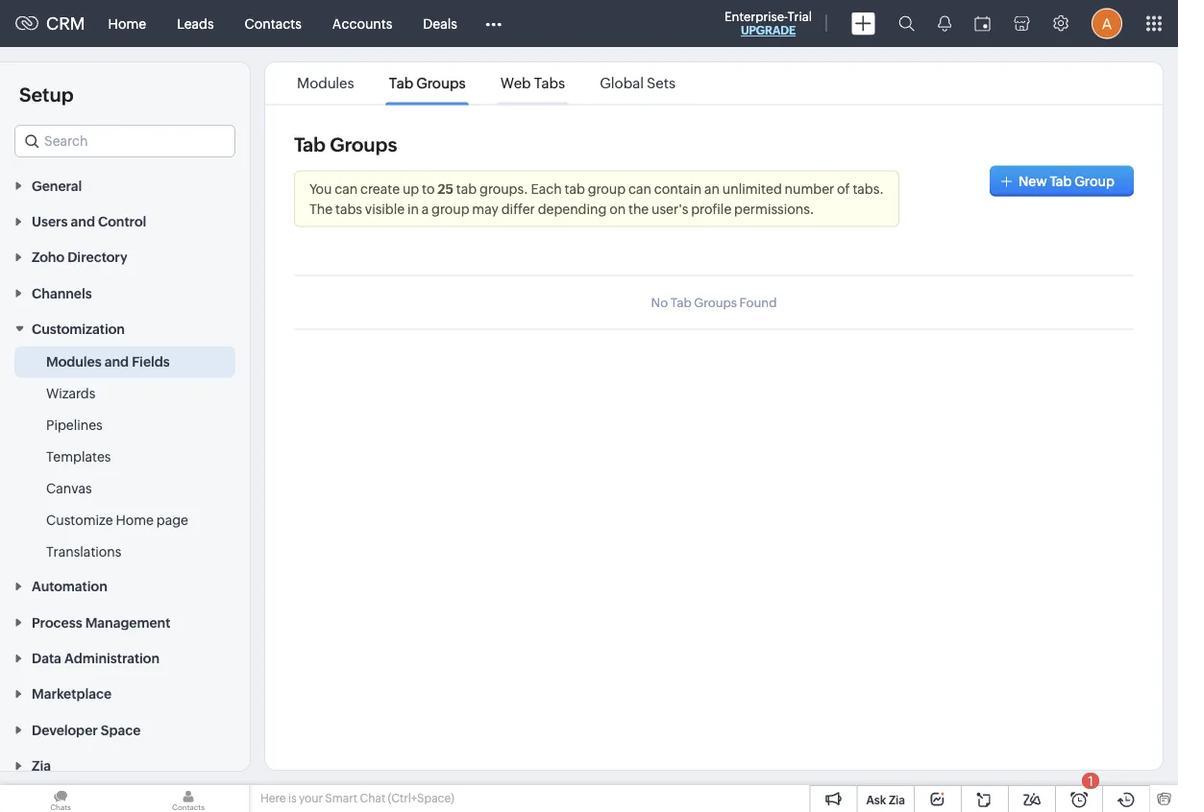 Task type: locate. For each thing, give the bounding box(es) containing it.
signals element
[[926, 0, 963, 47]]

groups left found
[[694, 295, 737, 310]]

home right crm
[[108, 16, 146, 31]]

general
[[32, 178, 82, 193]]

1 can from the left
[[335, 181, 358, 196]]

data
[[32, 651, 61, 667]]

tab right no
[[670, 295, 692, 310]]

modules
[[297, 75, 354, 92], [46, 354, 102, 370]]

in
[[407, 201, 419, 217]]

tab up you
[[294, 134, 326, 156]]

space
[[101, 723, 141, 738]]

0 vertical spatial group
[[588, 181, 626, 196]]

0 horizontal spatial tab
[[456, 181, 477, 196]]

1 vertical spatial group
[[432, 201, 469, 217]]

tab right new
[[1050, 173, 1072, 189]]

deals link
[[408, 0, 473, 47]]

enterprise-
[[725, 9, 788, 24]]

modules up "wizards"
[[46, 354, 102, 370]]

1 horizontal spatial tab
[[565, 181, 585, 196]]

smart
[[325, 793, 357, 806]]

2 horizontal spatial groups
[[694, 295, 737, 310]]

1 vertical spatial and
[[104, 354, 129, 370]]

create
[[360, 181, 400, 196]]

you
[[309, 181, 332, 196]]

zoho
[[32, 250, 64, 265]]

Other Modules field
[[473, 8, 514, 39]]

unlimited
[[722, 181, 782, 196]]

tab up depending
[[565, 181, 585, 196]]

0 horizontal spatial can
[[335, 181, 358, 196]]

0 horizontal spatial and
[[71, 214, 95, 229]]

0 vertical spatial groups
[[416, 75, 466, 92]]

chats image
[[0, 786, 121, 813]]

tab
[[389, 75, 413, 92], [294, 134, 326, 156], [1050, 173, 1072, 189], [670, 295, 692, 310]]

process
[[32, 615, 82, 631]]

and for users
[[71, 214, 95, 229]]

new
[[1019, 173, 1047, 189]]

tab inside button
[[1050, 173, 1072, 189]]

visible
[[365, 201, 405, 217]]

contacts image
[[128, 786, 249, 813]]

canvas
[[46, 481, 92, 496]]

control
[[98, 214, 146, 229]]

home left "page"
[[116, 513, 154, 528]]

1 horizontal spatial modules
[[297, 75, 354, 92]]

can
[[335, 181, 358, 196], [628, 181, 651, 196]]

global sets link
[[597, 75, 679, 92]]

a
[[422, 201, 429, 217]]

on
[[609, 201, 626, 217]]

can up 'tabs'
[[335, 181, 358, 196]]

tab down accounts
[[389, 75, 413, 92]]

home
[[108, 16, 146, 31], [116, 513, 154, 528]]

canvas link
[[46, 479, 92, 498]]

1 horizontal spatial and
[[104, 354, 129, 370]]

here is your smart chat (ctrl+space)
[[260, 793, 454, 806]]

and right users
[[71, 214, 95, 229]]

leads link
[[162, 0, 229, 47]]

home inside the customization region
[[116, 513, 154, 528]]

list containing modules
[[280, 62, 693, 104]]

tabs.
[[853, 181, 884, 196]]

and inside dropdown button
[[71, 214, 95, 229]]

groups up create
[[330, 134, 397, 156]]

0 vertical spatial modules
[[297, 75, 354, 92]]

0 horizontal spatial modules
[[46, 354, 102, 370]]

2 vertical spatial groups
[[694, 295, 737, 310]]

modules inside list
[[297, 75, 354, 92]]

and left fields
[[104, 354, 129, 370]]

global sets
[[600, 75, 676, 92]]

zia button
[[0, 748, 250, 784]]

1 vertical spatial tab groups
[[294, 134, 397, 156]]

0 vertical spatial and
[[71, 214, 95, 229]]

list
[[280, 62, 693, 104]]

1 horizontal spatial zia
[[889, 794, 905, 807]]

1 vertical spatial home
[[116, 513, 154, 528]]

tab groups down deals link
[[389, 75, 466, 92]]

to
[[422, 181, 435, 196]]

customization button
[[0, 311, 250, 347]]

tab right the 25 at the top of page
[[456, 181, 477, 196]]

automation button
[[0, 569, 250, 604]]

tabs
[[335, 201, 362, 217]]

modules down accounts link
[[297, 75, 354, 92]]

0 vertical spatial zia
[[32, 759, 51, 774]]

customize home page
[[46, 513, 188, 528]]

data administration button
[[0, 640, 250, 676]]

customize home page link
[[46, 511, 188, 530]]

0 horizontal spatial group
[[432, 201, 469, 217]]

of
[[837, 181, 850, 196]]

contain
[[654, 181, 702, 196]]

0 vertical spatial tab groups
[[389, 75, 466, 92]]

zia up chats image
[[32, 759, 51, 774]]

25
[[438, 181, 454, 196]]

1 horizontal spatial group
[[588, 181, 626, 196]]

and inside the customization region
[[104, 354, 129, 370]]

groups inside list
[[416, 75, 466, 92]]

1 vertical spatial groups
[[330, 134, 397, 156]]

modules inside modules and fields link
[[46, 354, 102, 370]]

group up the on
[[588, 181, 626, 196]]

zia
[[32, 759, 51, 774], [889, 794, 905, 807]]

can up 'the'
[[628, 181, 651, 196]]

setup
[[19, 84, 74, 106]]

tabs
[[534, 75, 565, 92]]

modules for modules
[[297, 75, 354, 92]]

group
[[1074, 173, 1115, 189]]

1 vertical spatial modules
[[46, 354, 102, 370]]

automation
[[32, 579, 107, 595]]

zoho directory
[[32, 250, 127, 265]]

modules for modules and fields
[[46, 354, 102, 370]]

page
[[156, 513, 188, 528]]

None field
[[14, 125, 235, 158]]

zia right ask
[[889, 794, 905, 807]]

and
[[71, 214, 95, 229], [104, 354, 129, 370]]

1 horizontal spatial groups
[[416, 75, 466, 92]]

profile image
[[1092, 8, 1122, 39]]

calendar image
[[974, 16, 991, 31]]

web tabs link
[[497, 75, 568, 92]]

contacts link
[[229, 0, 317, 47]]

here
[[260, 793, 286, 806]]

permissions.
[[734, 201, 814, 217]]

0 horizontal spatial zia
[[32, 759, 51, 774]]

1 vertical spatial zia
[[889, 794, 905, 807]]

group
[[588, 181, 626, 196], [432, 201, 469, 217]]

(ctrl+space)
[[388, 793, 454, 806]]

your
[[299, 793, 323, 806]]

1 horizontal spatial can
[[628, 181, 651, 196]]

groups down deals link
[[416, 75, 466, 92]]

user's
[[652, 201, 688, 217]]

zoho directory button
[[0, 239, 250, 275]]

administration
[[64, 651, 160, 667]]

tab groups up you
[[294, 134, 397, 156]]

no
[[651, 295, 668, 310]]

group down the 25 at the top of page
[[432, 201, 469, 217]]

differ
[[501, 201, 535, 217]]

tab groups inside list
[[389, 75, 466, 92]]



Task type: vqa. For each thing, say whether or not it's contained in the screenshot.
Accounts
yes



Task type: describe. For each thing, give the bounding box(es) containing it.
Search text field
[[15, 126, 234, 157]]

found
[[739, 295, 777, 310]]

2 tab from the left
[[565, 181, 585, 196]]

developer space button
[[0, 712, 250, 748]]

you can create up to 25 tab groups. each tab group can contain an unlimited number of tabs. the tabs visible in a group may differ depending on the user's profile permissions.
[[309, 181, 884, 217]]

an
[[704, 181, 720, 196]]

sets
[[647, 75, 676, 92]]

search element
[[887, 0, 926, 47]]

upgrade
[[741, 24, 796, 37]]

data administration
[[32, 651, 160, 667]]

web tabs
[[500, 75, 565, 92]]

profile
[[691, 201, 731, 217]]

web
[[500, 75, 531, 92]]

modules link
[[294, 75, 357, 92]]

management
[[85, 615, 170, 631]]

modules and fields link
[[46, 352, 170, 372]]

0 vertical spatial home
[[108, 16, 146, 31]]

templates link
[[46, 447, 111, 467]]

each
[[531, 181, 562, 196]]

leads
[[177, 16, 214, 31]]

groups.
[[480, 181, 528, 196]]

new tab group
[[1019, 173, 1115, 189]]

depending
[[538, 201, 607, 217]]

crm
[[46, 14, 85, 33]]

templates
[[46, 449, 111, 465]]

fields
[[132, 354, 170, 370]]

deals
[[423, 16, 457, 31]]

ask zia
[[866, 794, 905, 807]]

is
[[288, 793, 297, 806]]

search image
[[898, 15, 915, 32]]

wizards
[[46, 386, 95, 401]]

tab inside list
[[389, 75, 413, 92]]

up
[[403, 181, 419, 196]]

tab groups link
[[386, 75, 469, 92]]

and for modules
[[104, 354, 129, 370]]

trial
[[788, 9, 812, 24]]

accounts
[[332, 16, 392, 31]]

number
[[785, 181, 834, 196]]

zia inside dropdown button
[[32, 759, 51, 774]]

pipelines
[[46, 418, 103, 433]]

contacts
[[245, 16, 302, 31]]

1
[[1088, 774, 1093, 789]]

may
[[472, 201, 499, 217]]

create menu element
[[840, 0, 887, 47]]

users
[[32, 214, 68, 229]]

2 can from the left
[[628, 181, 651, 196]]

enterprise-trial upgrade
[[725, 9, 812, 37]]

developer space
[[32, 723, 141, 738]]

users and control button
[[0, 203, 250, 239]]

customization
[[32, 322, 125, 337]]

1 tab from the left
[[456, 181, 477, 196]]

new tab group button
[[990, 166, 1134, 196]]

no tab groups found
[[651, 295, 777, 310]]

directory
[[67, 250, 127, 265]]

the
[[309, 201, 333, 217]]

profile element
[[1080, 0, 1134, 47]]

marketplace
[[32, 687, 112, 702]]

general button
[[0, 167, 250, 203]]

global
[[600, 75, 644, 92]]

channels
[[32, 286, 92, 301]]

create menu image
[[851, 12, 875, 35]]

chat
[[360, 793, 385, 806]]

process management
[[32, 615, 170, 631]]

ask
[[866, 794, 886, 807]]

home link
[[93, 0, 162, 47]]

crm link
[[15, 14, 85, 33]]

0 horizontal spatial groups
[[330, 134, 397, 156]]

customize
[[46, 513, 113, 528]]

pipelines link
[[46, 416, 103, 435]]

customization region
[[0, 347, 250, 569]]

translations link
[[46, 543, 121, 562]]

users and control
[[32, 214, 146, 229]]

signals image
[[938, 15, 951, 32]]

process management button
[[0, 604, 250, 640]]

the
[[628, 201, 649, 217]]

accounts link
[[317, 0, 408, 47]]



